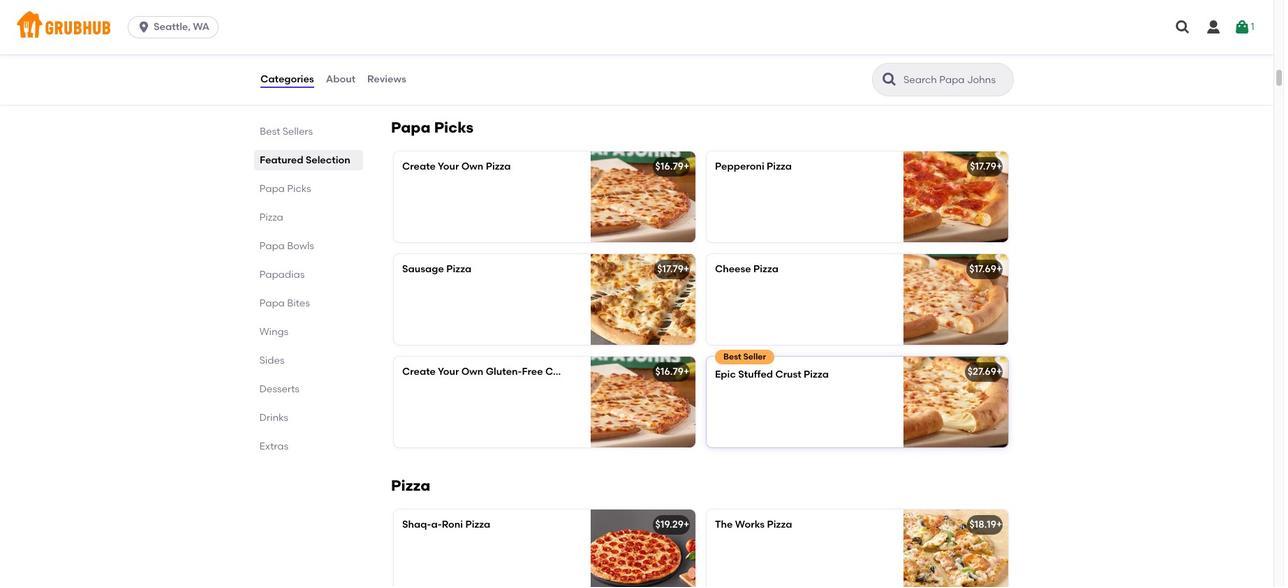 Task type: vqa. For each thing, say whether or not it's contained in the screenshot.
Best to the left
yes



Task type: locate. For each thing, give the bounding box(es) containing it.
best up epic
[[723, 352, 741, 362]]

2 own from the top
[[461, 366, 483, 378]]

0 horizontal spatial $17.79 +
[[657, 263, 689, 275]]

0 vertical spatial create
[[402, 161, 436, 173]]

1
[[1251, 21, 1254, 33]]

+
[[684, 161, 689, 173], [996, 161, 1002, 173], [684, 263, 689, 275], [996, 263, 1002, 275], [684, 366, 689, 378], [996, 366, 1002, 378], [684, 519, 689, 531], [996, 519, 1002, 531]]

1 vertical spatial papa picks
[[260, 183, 312, 195]]

svg image left '1' button
[[1174, 19, 1191, 36]]

$16.79 + left epic
[[655, 366, 689, 378]]

0 vertical spatial epic stuffed crust pizza image
[[904, 0, 1008, 90]]

1 vertical spatial shaq-a-roni pizza image
[[591, 510, 695, 587]]

own
[[461, 161, 483, 173], [461, 366, 483, 378]]

2 create from the top
[[402, 366, 436, 378]]

reviews button
[[367, 54, 407, 105]]

about
[[326, 73, 355, 85]]

$16.79 + left pepperoni
[[655, 161, 689, 173]]

picks
[[434, 119, 474, 136], [287, 183, 312, 195]]

0 vertical spatial papa picks
[[391, 119, 474, 136]]

1 vertical spatial create
[[402, 366, 436, 378]]

1 vertical spatial own
[[461, 366, 483, 378]]

roni
[[442, 519, 463, 531]]

crust
[[545, 366, 571, 378], [775, 369, 801, 381]]

sausage
[[402, 263, 444, 275]]

own for pizza
[[461, 161, 483, 173]]

1 vertical spatial $16.79 +
[[655, 366, 689, 378]]

1 shaq-a-roni pizza image from the top
[[591, 0, 695, 90]]

drinks
[[260, 412, 289, 424]]

1 vertical spatial $17.79 +
[[657, 263, 689, 275]]

0 horizontal spatial picks
[[287, 183, 312, 195]]

best for best seller
[[723, 352, 741, 362]]

create your own pizza image
[[591, 152, 695, 242]]

0 horizontal spatial svg image
[[137, 20, 151, 34]]

create your own pizza
[[402, 161, 511, 173]]

create
[[402, 161, 436, 173], [402, 366, 436, 378]]

$17.79 +
[[970, 161, 1002, 173], [657, 263, 689, 275]]

sausage pizza
[[402, 263, 471, 275]]

1 horizontal spatial svg image
[[1234, 19, 1251, 36]]

sausage pizza image
[[591, 254, 695, 345]]

0 vertical spatial $16.79
[[655, 161, 684, 173]]

seattle,
[[154, 21, 191, 33]]

your for gluten-
[[438, 366, 459, 378]]

cheese pizza image
[[904, 254, 1008, 345]]

picks up create your own pizza
[[434, 119, 474, 136]]

1 vertical spatial $16.79
[[655, 366, 684, 378]]

$17.79
[[970, 161, 996, 173], [657, 263, 684, 275]]

0 vertical spatial picks
[[434, 119, 474, 136]]

papa picks down featured
[[260, 183, 312, 195]]

your
[[438, 161, 459, 173], [438, 366, 459, 378]]

shaq-a-roni pizza
[[402, 519, 490, 531]]

bowls
[[287, 240, 315, 252]]

works
[[735, 519, 765, 531]]

1 your from the top
[[438, 161, 459, 173]]

about button
[[325, 54, 356, 105]]

Search Papa Johns search field
[[902, 73, 1009, 87]]

sellers
[[282, 126, 313, 138]]

1 horizontal spatial $17.79
[[970, 161, 996, 173]]

0 horizontal spatial best
[[260, 126, 280, 138]]

0 vertical spatial $16.79 +
[[655, 161, 689, 173]]

crust right stuffed
[[775, 369, 801, 381]]

1 horizontal spatial svg image
[[1174, 19, 1191, 36]]

$16.79 for create your own gluten-free crust
[[655, 366, 684, 378]]

$16.79 + for create your own pizza
[[655, 161, 689, 173]]

0 vertical spatial $17.79 +
[[970, 161, 1002, 173]]

wings
[[260, 326, 289, 338]]

0 vertical spatial best
[[260, 126, 280, 138]]

2 $16.79 + from the top
[[655, 366, 689, 378]]

svg image
[[1174, 19, 1191, 36], [137, 20, 151, 34]]

0 vertical spatial $17.79
[[970, 161, 996, 173]]

$16.79 +
[[655, 161, 689, 173], [655, 366, 689, 378]]

1 own from the top
[[461, 161, 483, 173]]

0 vertical spatial your
[[438, 161, 459, 173]]

picks down featured selection
[[287, 183, 312, 195]]

papa picks up create your own pizza
[[391, 119, 474, 136]]

svg image inside seattle, wa button
[[137, 20, 151, 34]]

$16.79 + for create your own gluten-free crust
[[655, 366, 689, 378]]

shaq-a-roni pizza image
[[591, 0, 695, 90], [591, 510, 695, 587]]

papa
[[391, 119, 430, 136], [260, 183, 285, 195], [260, 240, 285, 252], [260, 297, 285, 309]]

1 horizontal spatial $17.79 +
[[970, 161, 1002, 173]]

0 horizontal spatial svg image
[[1205, 19, 1222, 36]]

0 horizontal spatial papa picks
[[260, 183, 312, 195]]

pepperoni
[[715, 161, 764, 173]]

2 $16.79 from the top
[[655, 366, 684, 378]]

$16.79
[[655, 161, 684, 173], [655, 366, 684, 378]]

1 vertical spatial epic stuffed crust pizza image
[[904, 357, 1008, 448]]

$17.79 for sausage pizza
[[657, 263, 684, 275]]

svg image
[[1205, 19, 1222, 36], [1234, 19, 1251, 36]]

best seller
[[723, 352, 766, 362]]

epic
[[715, 369, 736, 381]]

your for pizza
[[438, 161, 459, 173]]

pizza
[[486, 161, 511, 173], [767, 161, 792, 173], [260, 212, 284, 223], [446, 263, 471, 275], [753, 263, 779, 275], [804, 369, 829, 381], [391, 477, 430, 495], [465, 519, 490, 531], [767, 519, 792, 531]]

bites
[[287, 297, 310, 309]]

1 vertical spatial $17.79
[[657, 263, 684, 275]]

$27.69
[[968, 366, 996, 378]]

extras
[[260, 441, 289, 452]]

1 $16.79 from the top
[[655, 161, 684, 173]]

the works pizza image
[[904, 510, 1008, 587]]

sides
[[260, 355, 285, 367]]

2 svg image from the left
[[1234, 19, 1251, 36]]

1 vertical spatial your
[[438, 366, 459, 378]]

1 horizontal spatial best
[[723, 352, 741, 362]]

best left the sellers
[[260, 126, 280, 138]]

svg image left the seattle,
[[137, 20, 151, 34]]

epic stuffed crust pizza image
[[904, 0, 1008, 90], [904, 357, 1008, 448]]

papa picks
[[391, 119, 474, 136], [260, 183, 312, 195]]

papa down featured
[[260, 183, 285, 195]]

gluten-
[[486, 366, 522, 378]]

1 create from the top
[[402, 161, 436, 173]]

create your own gluten-free crust image
[[591, 357, 695, 448]]

0 vertical spatial own
[[461, 161, 483, 173]]

1 vertical spatial best
[[723, 352, 741, 362]]

1 $16.79 + from the top
[[655, 161, 689, 173]]

epic stuffed crust pizza
[[715, 369, 829, 381]]

0 horizontal spatial $17.79
[[657, 263, 684, 275]]

1 horizontal spatial picks
[[434, 119, 474, 136]]

2 your from the top
[[438, 366, 459, 378]]

1 button
[[1234, 15, 1254, 40]]

the works pizza
[[715, 519, 792, 531]]

1 horizontal spatial papa picks
[[391, 119, 474, 136]]

best
[[260, 126, 280, 138], [723, 352, 741, 362]]

$17.79 + for sausage pizza
[[657, 263, 689, 275]]

pepperoni pizza
[[715, 161, 792, 173]]

papa left the bowls
[[260, 240, 285, 252]]

seattle, wa button
[[128, 16, 224, 38]]

0 vertical spatial shaq-a-roni pizza image
[[591, 0, 695, 90]]

crust right free
[[545, 366, 571, 378]]



Task type: describe. For each thing, give the bounding box(es) containing it.
desserts
[[260, 383, 300, 395]]

$16.79 for create your own pizza
[[655, 161, 684, 173]]

+ for create your own gluten-free crust
[[684, 366, 689, 378]]

create for create your own gluten-free crust
[[402, 366, 436, 378]]

+ for pepperoni pizza
[[996, 161, 1002, 173]]

seller
[[743, 352, 766, 362]]

2 epic stuffed crust pizza image from the top
[[904, 357, 1008, 448]]

papa bites
[[260, 297, 310, 309]]

free
[[522, 366, 543, 378]]

2 shaq-a-roni pizza image from the top
[[591, 510, 695, 587]]

reviews
[[367, 73, 406, 85]]

+ for shaq-a-roni pizza
[[684, 519, 689, 531]]

papa left bites
[[260, 297, 285, 309]]

$18.19
[[969, 519, 996, 531]]

own for gluten-
[[461, 366, 483, 378]]

cheese
[[715, 263, 751, 275]]

+ for create your own pizza
[[684, 161, 689, 173]]

categories button
[[260, 54, 315, 105]]

1 epic stuffed crust pizza image from the top
[[904, 0, 1008, 90]]

papa bowls
[[260, 240, 315, 252]]

featured
[[260, 154, 303, 166]]

$17.69 +
[[969, 263, 1002, 275]]

+ for the works pizza
[[996, 519, 1002, 531]]

papa down reviews button
[[391, 119, 430, 136]]

$18.19 +
[[969, 519, 1002, 531]]

papadias
[[260, 269, 305, 281]]

a-
[[431, 519, 442, 531]]

create for create your own pizza
[[402, 161, 436, 173]]

selection
[[306, 154, 350, 166]]

create your own gluten-free crust
[[402, 366, 571, 378]]

$27.69 +
[[968, 366, 1002, 378]]

1 vertical spatial picks
[[287, 183, 312, 195]]

search icon image
[[881, 71, 898, 88]]

wa
[[193, 21, 209, 33]]

$19.29
[[655, 519, 684, 531]]

the
[[715, 519, 733, 531]]

best sellers
[[260, 126, 313, 138]]

cheese pizza
[[715, 263, 779, 275]]

categories
[[260, 73, 314, 85]]

$19.29 +
[[655, 519, 689, 531]]

svg image inside '1' button
[[1234, 19, 1251, 36]]

$17.79 for pepperoni pizza
[[970, 161, 996, 173]]

1 svg image from the left
[[1205, 19, 1222, 36]]

+ for sausage pizza
[[684, 263, 689, 275]]

stuffed
[[738, 369, 773, 381]]

$17.69
[[969, 263, 996, 275]]

0 horizontal spatial crust
[[545, 366, 571, 378]]

1 horizontal spatial crust
[[775, 369, 801, 381]]

$17.79 + for pepperoni pizza
[[970, 161, 1002, 173]]

main navigation navigation
[[0, 0, 1274, 54]]

+ for cheese pizza
[[996, 263, 1002, 275]]

best for best sellers
[[260, 126, 280, 138]]

featured selection
[[260, 154, 350, 166]]

pepperoni pizza image
[[904, 152, 1008, 242]]

seattle, wa
[[154, 21, 209, 33]]

shaq-
[[402, 519, 431, 531]]



